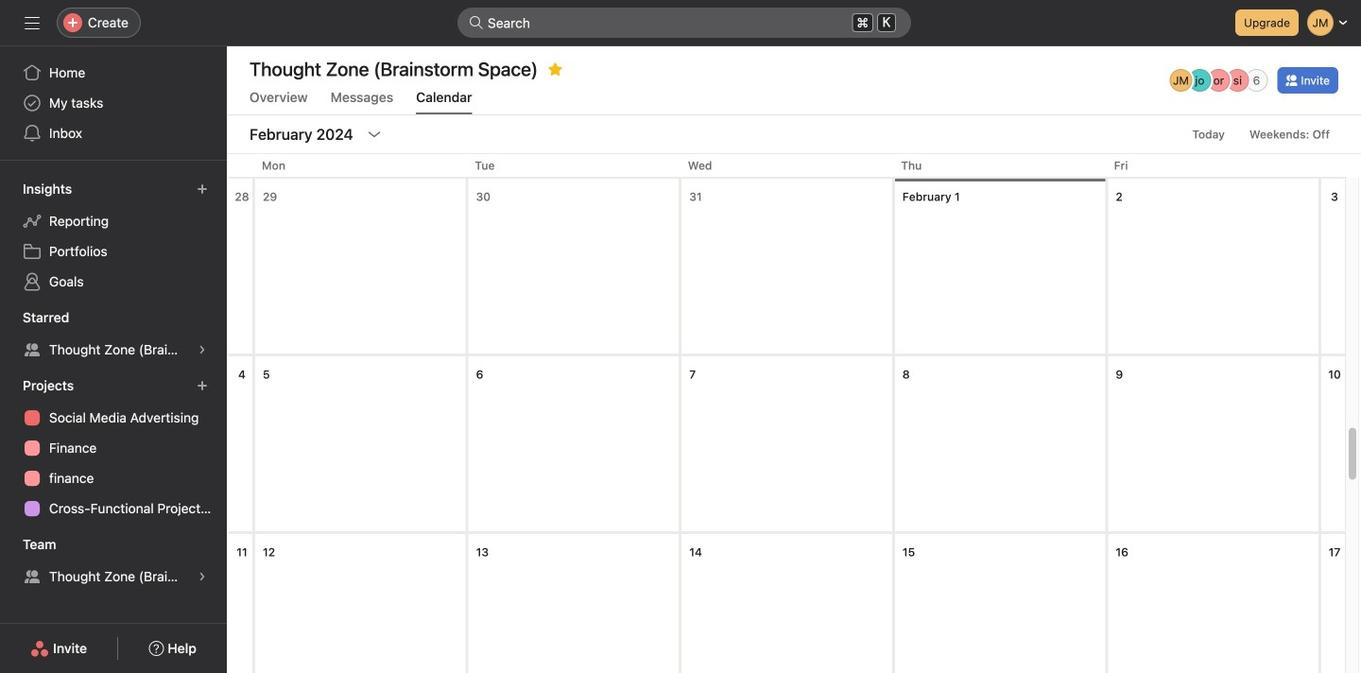 Task type: vqa. For each thing, say whether or not it's contained in the screenshot.
Global element
yes



Task type: describe. For each thing, give the bounding box(es) containing it.
remove from starred image
[[548, 61, 563, 77]]

pick month image
[[367, 127, 382, 142]]

global element
[[0, 46, 227, 160]]

starred element
[[0, 301, 227, 369]]

insights element
[[0, 172, 227, 301]]

projects element
[[0, 369, 227, 528]]

new project or portfolio image
[[197, 380, 208, 391]]

see details, thought zone (brainstorm space) image for teams element on the left bottom of the page
[[197, 571, 208, 582]]



Task type: locate. For each thing, give the bounding box(es) containing it.
None field
[[458, 8, 911, 38]]

see details, thought zone (brainstorm space) image for the starred element
[[197, 344, 208, 355]]

see details, thought zone (brainstorm space) image inside teams element
[[197, 571, 208, 582]]

prominent image
[[469, 15, 484, 30]]

new insights image
[[197, 183, 208, 195]]

2 see details, thought zone (brainstorm space) image from the top
[[197, 571, 208, 582]]

1 vertical spatial see details, thought zone (brainstorm space) image
[[197, 571, 208, 582]]

see details, thought zone (brainstorm space) image inside the starred element
[[197, 344, 208, 355]]

1 see details, thought zone (brainstorm space) image from the top
[[197, 344, 208, 355]]

0 vertical spatial see details, thought zone (brainstorm space) image
[[197, 344, 208, 355]]

Search tasks, projects, and more text field
[[458, 8, 911, 38]]

hide sidebar image
[[25, 15, 40, 30]]

teams element
[[0, 528, 227, 596]]

see details, thought zone (brainstorm space) image
[[197, 344, 208, 355], [197, 571, 208, 582]]



